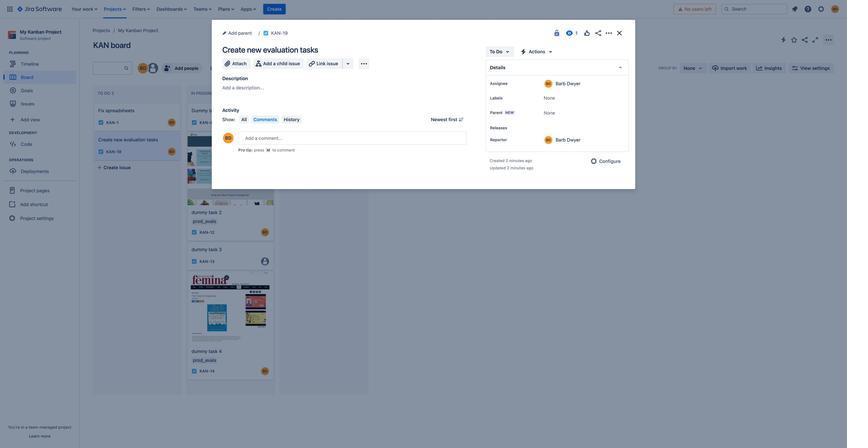 Task type: describe. For each thing, give the bounding box(es) containing it.
2 heading from the top
[[9, 130, 79, 136]]

2 list item from the left
[[102, 0, 128, 18]]

close image
[[616, 29, 624, 37]]

star kan board image
[[791, 36, 799, 44]]

1 list item from the left
[[70, 0, 99, 18]]

task image
[[192, 369, 197, 374]]

more information about barb dwyer image
[[545, 80, 553, 88]]

1 horizontal spatial list
[[790, 3, 844, 15]]

parent pin to top. only you can see pinned fields. image
[[517, 110, 523, 115]]

goal image
[[10, 88, 16, 93]]

3 list item from the left
[[131, 0, 152, 18]]

more information about barb dwyer image
[[545, 136, 553, 144]]



Task type: vqa. For each thing, say whether or not it's contained in the screenshot.
menu bar
yes



Task type: locate. For each thing, give the bounding box(es) containing it.
actions image
[[605, 29, 613, 37]]

7 list item from the left
[[239, 0, 258, 18]]

heading
[[9, 50, 79, 55], [9, 130, 79, 136], [9, 157, 79, 163]]

3 heading from the top
[[9, 157, 79, 163]]

0 vertical spatial heading
[[9, 50, 79, 55]]

dialog
[[212, 20, 636, 189]]

enter full screen image
[[812, 36, 820, 44]]

details element
[[486, 60, 629, 76]]

menu bar
[[238, 116, 303, 124]]

list
[[68, 0, 674, 18], [790, 3, 844, 15]]

Search field
[[722, 4, 788, 14]]

copy link to issue image
[[287, 30, 292, 35]]

import image
[[712, 64, 720, 72]]

vote options: no one has voted for this issue yet. image
[[584, 29, 592, 37]]

4 list item from the left
[[155, 0, 189, 18]]

jira software image
[[17, 5, 62, 13], [17, 5, 62, 13]]

primary element
[[4, 0, 674, 18]]

None search field
[[722, 4, 788, 14]]

to do element
[[98, 91, 115, 96]]

sidebar element
[[0, 19, 79, 448]]

0 horizontal spatial list
[[68, 0, 674, 18]]

task image
[[263, 30, 269, 36], [98, 120, 104, 125], [192, 120, 197, 125], [98, 149, 104, 154], [192, 230, 197, 235], [192, 259, 197, 264]]

Search this board text field
[[93, 62, 124, 74]]

list item
[[70, 0, 99, 18], [102, 0, 128, 18], [131, 0, 152, 18], [155, 0, 189, 18], [192, 0, 214, 18], [216, 0, 236, 18], [239, 0, 258, 18], [263, 0, 286, 18]]

5 list item from the left
[[192, 0, 214, 18]]

2 vertical spatial heading
[[9, 157, 79, 163]]

link web pages and more image
[[344, 60, 352, 68]]

group
[[3, 50, 79, 112], [3, 130, 79, 153], [3, 157, 79, 180], [3, 181, 77, 228]]

1 heading from the top
[[9, 50, 79, 55]]

1 vertical spatial heading
[[9, 130, 79, 136]]

add app image
[[360, 60, 368, 68]]

search image
[[725, 6, 730, 12]]

add people image
[[163, 64, 171, 72]]

6 list item from the left
[[216, 0, 236, 18]]

8 list item from the left
[[263, 0, 286, 18]]

banner
[[0, 0, 848, 19]]

Add a comment… field
[[238, 131, 467, 145]]



